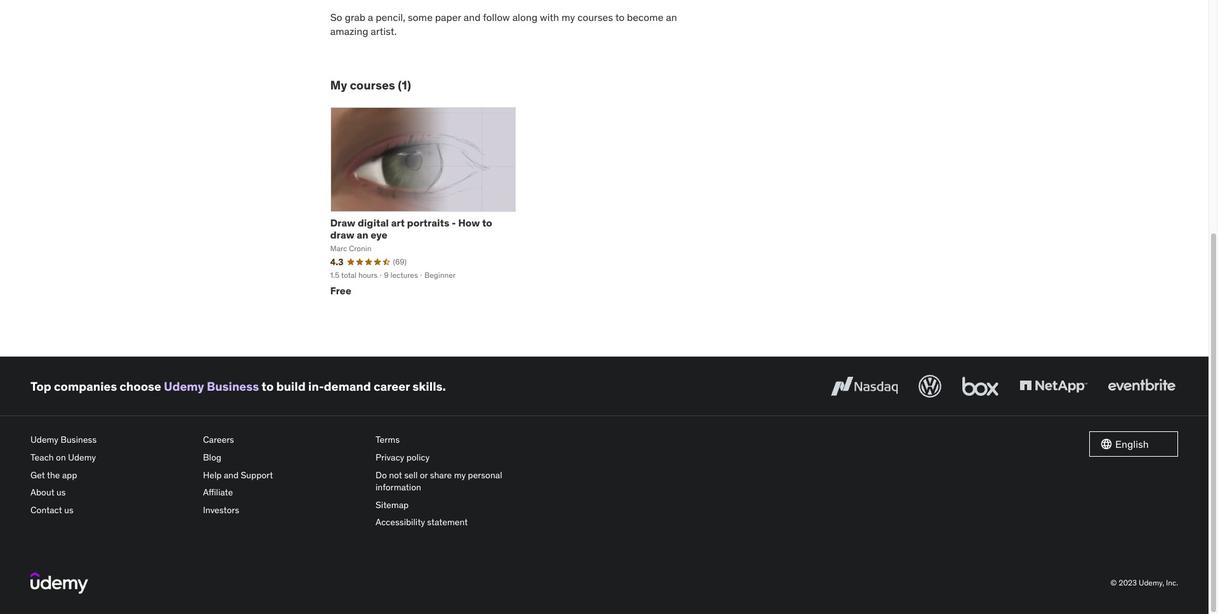 Task type: locate. For each thing, give the bounding box(es) containing it.
udemy
[[164, 379, 204, 394], [30, 434, 58, 446], [68, 452, 96, 463]]

0 vertical spatial and
[[464, 10, 481, 23]]

udemy up teach
[[30, 434, 58, 446]]

my
[[562, 10, 575, 23], [454, 469, 466, 481]]

lectures
[[391, 270, 418, 280]]

1.5
[[330, 270, 340, 280]]

1 horizontal spatial my
[[562, 10, 575, 23]]

1 horizontal spatial an
[[666, 10, 677, 23]]

statement
[[427, 517, 468, 528]]

2 horizontal spatial udemy
[[164, 379, 204, 394]]

and inside so grab a pencil, some paper and follow along with my courses to become an amazing artist.
[[464, 10, 481, 23]]

small image
[[1100, 438, 1113, 451]]

2 horizontal spatial to
[[616, 10, 625, 23]]

1 vertical spatial us
[[64, 504, 73, 516]]

1.5 total hours
[[330, 270, 378, 280]]

do not sell or share my personal information button
[[376, 467, 538, 497]]

careers link
[[203, 432, 366, 449]]

udemy right on
[[68, 452, 96, 463]]

courses inside so grab a pencil, some paper and follow along with my courses to become an amazing artist.
[[578, 10, 613, 23]]

an right become
[[666, 10, 677, 23]]

0 vertical spatial an
[[666, 10, 677, 23]]

so
[[330, 10, 342, 23]]

artist.
[[371, 25, 397, 37]]

support
[[241, 469, 273, 481]]

career
[[374, 379, 410, 394]]

to left become
[[616, 10, 625, 23]]

us right about
[[57, 487, 66, 498]]

0 horizontal spatial to
[[262, 379, 274, 394]]

1 vertical spatial udemy business link
[[30, 432, 193, 449]]

9 lectures
[[384, 270, 418, 280]]

1 horizontal spatial courses
[[578, 10, 613, 23]]

udemy right "choose"
[[164, 379, 204, 394]]

1 vertical spatial and
[[224, 469, 239, 481]]

udemy business link up careers
[[164, 379, 259, 394]]

privacy
[[376, 452, 404, 463]]

and right help at the bottom left of page
[[224, 469, 239, 481]]

udemy business link up get the app link
[[30, 432, 193, 449]]

nasdaq image
[[828, 373, 901, 401]]

share
[[430, 469, 452, 481]]

help and support link
[[203, 467, 366, 484]]

0 horizontal spatial and
[[224, 469, 239, 481]]

terms
[[376, 434, 400, 446]]

0 vertical spatial to
[[616, 10, 625, 23]]

(1)
[[398, 77, 411, 92]]

box image
[[960, 373, 1002, 401]]

terms privacy policy do not sell or share my personal information sitemap accessibility statement
[[376, 434, 502, 528]]

business inside udemy business teach on udemy get the app about us contact us
[[61, 434, 97, 446]]

my inside terms privacy policy do not sell or share my personal information sitemap accessibility statement
[[454, 469, 466, 481]]

with
[[540, 10, 559, 23]]

us
[[57, 487, 66, 498], [64, 504, 73, 516]]

so grab a pencil, some paper and follow along with my courses to become an amazing artist.
[[330, 10, 677, 37]]

0 horizontal spatial my
[[454, 469, 466, 481]]

2 vertical spatial udemy
[[68, 452, 96, 463]]

eye
[[371, 228, 388, 241]]

my right with
[[562, 10, 575, 23]]

courses left the (1)
[[350, 77, 395, 92]]

1 horizontal spatial to
[[482, 216, 492, 229]]

1 vertical spatial an
[[357, 228, 369, 241]]

business up on
[[61, 434, 97, 446]]

get the app link
[[30, 467, 193, 484]]

english button
[[1090, 432, 1179, 457]]

courses right with
[[578, 10, 613, 23]]

0 vertical spatial courses
[[578, 10, 613, 23]]

0 vertical spatial udemy business link
[[164, 379, 259, 394]]

investors
[[203, 504, 239, 516]]

1 horizontal spatial business
[[207, 379, 259, 394]]

policy
[[407, 452, 430, 463]]

-
[[452, 216, 456, 229]]

0 horizontal spatial udemy
[[30, 434, 58, 446]]

investors link
[[203, 502, 366, 519]]

and right paper
[[464, 10, 481, 23]]

business up careers
[[207, 379, 259, 394]]

an up cronin
[[357, 228, 369, 241]]

eventbrite image
[[1106, 373, 1179, 401]]

us right contact
[[64, 504, 73, 516]]

my inside so grab a pencil, some paper and follow along with my courses to become an amazing artist.
[[562, 10, 575, 23]]

sell
[[404, 469, 418, 481]]

and
[[464, 10, 481, 23], [224, 469, 239, 481]]

careers blog help and support affiliate investors
[[203, 434, 273, 516]]

business
[[207, 379, 259, 394], [61, 434, 97, 446]]

companies
[[54, 379, 117, 394]]

0 vertical spatial my
[[562, 10, 575, 23]]

1 vertical spatial courses
[[350, 77, 395, 92]]

english
[[1116, 438, 1149, 451]]

privacy policy link
[[376, 449, 538, 467]]

1 horizontal spatial and
[[464, 10, 481, 23]]

69 reviews element
[[393, 257, 407, 268]]

udemy business link
[[164, 379, 259, 394], [30, 432, 193, 449]]

0 horizontal spatial business
[[61, 434, 97, 446]]

courses
[[578, 10, 613, 23], [350, 77, 395, 92]]

top companies choose udemy business to build in-demand career skills.
[[30, 379, 446, 394]]

to
[[616, 10, 625, 23], [482, 216, 492, 229], [262, 379, 274, 394]]

and inside careers blog help and support affiliate investors
[[224, 469, 239, 481]]

to left build at left
[[262, 379, 274, 394]]

about
[[30, 487, 54, 498]]

1 vertical spatial to
[[482, 216, 492, 229]]

careers
[[203, 434, 234, 446]]

my courses (1)
[[330, 77, 411, 92]]

0 horizontal spatial an
[[357, 228, 369, 241]]

terms link
[[376, 432, 538, 449]]

udemy,
[[1139, 578, 1165, 588]]

1 vertical spatial business
[[61, 434, 97, 446]]

to right how
[[482, 216, 492, 229]]

skills.
[[413, 379, 446, 394]]

1 horizontal spatial udemy
[[68, 452, 96, 463]]

0 vertical spatial udemy
[[164, 379, 204, 394]]

affiliate
[[203, 487, 233, 498]]

udemy business teach on udemy get the app about us contact us
[[30, 434, 97, 516]]

total
[[341, 270, 357, 280]]

follow
[[483, 10, 510, 23]]

0 vertical spatial business
[[207, 379, 259, 394]]

digital
[[358, 216, 389, 229]]

about us link
[[30, 484, 193, 502]]

sitemap
[[376, 499, 409, 511]]

1 vertical spatial my
[[454, 469, 466, 481]]

contact
[[30, 504, 62, 516]]

my down privacy policy link
[[454, 469, 466, 481]]

2023
[[1119, 578, 1137, 588]]

free
[[330, 285, 351, 297]]

blog link
[[203, 449, 366, 467]]

to inside so grab a pencil, some paper and follow along with my courses to become an amazing artist.
[[616, 10, 625, 23]]



Task type: describe. For each thing, give the bounding box(es) containing it.
9
[[384, 270, 389, 280]]

0 horizontal spatial courses
[[350, 77, 395, 92]]

2 vertical spatial to
[[262, 379, 274, 394]]

netapp image
[[1017, 373, 1090, 401]]

top
[[30, 379, 51, 394]]

inc.
[[1166, 578, 1179, 588]]

get
[[30, 469, 45, 481]]

0 vertical spatial us
[[57, 487, 66, 498]]

not
[[389, 469, 402, 481]]

affiliate link
[[203, 484, 366, 502]]

on
[[56, 452, 66, 463]]

contact us link
[[30, 502, 193, 519]]

sitemap link
[[376, 497, 538, 514]]

marc
[[330, 244, 347, 253]]

some
[[408, 10, 433, 23]]

become
[[627, 10, 664, 23]]

(69)
[[393, 257, 407, 266]]

©
[[1111, 578, 1117, 588]]

cronin
[[349, 244, 372, 253]]

amazing
[[330, 25, 368, 37]]

choose
[[120, 379, 161, 394]]

hours
[[359, 270, 378, 280]]

draw digital art portraits - how to draw an eye link
[[330, 216, 492, 241]]

beginner
[[425, 270, 456, 280]]

an inside the draw digital art portraits - how to draw an eye marc cronin
[[357, 228, 369, 241]]

draw
[[330, 228, 355, 241]]

teach
[[30, 452, 54, 463]]

to inside the draw digital art portraits - how to draw an eye marc cronin
[[482, 216, 492, 229]]

art
[[391, 216, 405, 229]]

blog
[[203, 452, 221, 463]]

the
[[47, 469, 60, 481]]

information
[[376, 482, 421, 493]]

volkswagen image
[[916, 373, 944, 401]]

teach on udemy link
[[30, 449, 193, 467]]

draw digital art portraits - how to draw an eye marc cronin
[[330, 216, 492, 253]]

do
[[376, 469, 387, 481]]

© 2023 udemy, inc.
[[1111, 578, 1179, 588]]

pencil,
[[376, 10, 405, 23]]

along
[[513, 10, 538, 23]]

help
[[203, 469, 222, 481]]

demand
[[324, 379, 371, 394]]

how
[[458, 216, 480, 229]]

accessibility
[[376, 517, 425, 528]]

my
[[330, 77, 347, 92]]

an inside so grab a pencil, some paper and follow along with my courses to become an amazing artist.
[[666, 10, 677, 23]]

or
[[420, 469, 428, 481]]

build
[[276, 379, 306, 394]]

app
[[62, 469, 77, 481]]

paper
[[435, 10, 461, 23]]

portraits
[[407, 216, 450, 229]]

a
[[368, 10, 373, 23]]

4.3
[[330, 256, 344, 268]]

personal
[[468, 469, 502, 481]]

in-
[[308, 379, 324, 394]]

grab
[[345, 10, 366, 23]]

1 vertical spatial udemy
[[30, 434, 58, 446]]

udemy image
[[30, 572, 88, 594]]

draw
[[330, 216, 355, 229]]

accessibility statement link
[[376, 514, 538, 532]]



Task type: vqa. For each thing, say whether or not it's contained in the screenshot.
System associated with (Nashville) Number System - Further Discussions Part 2
no



